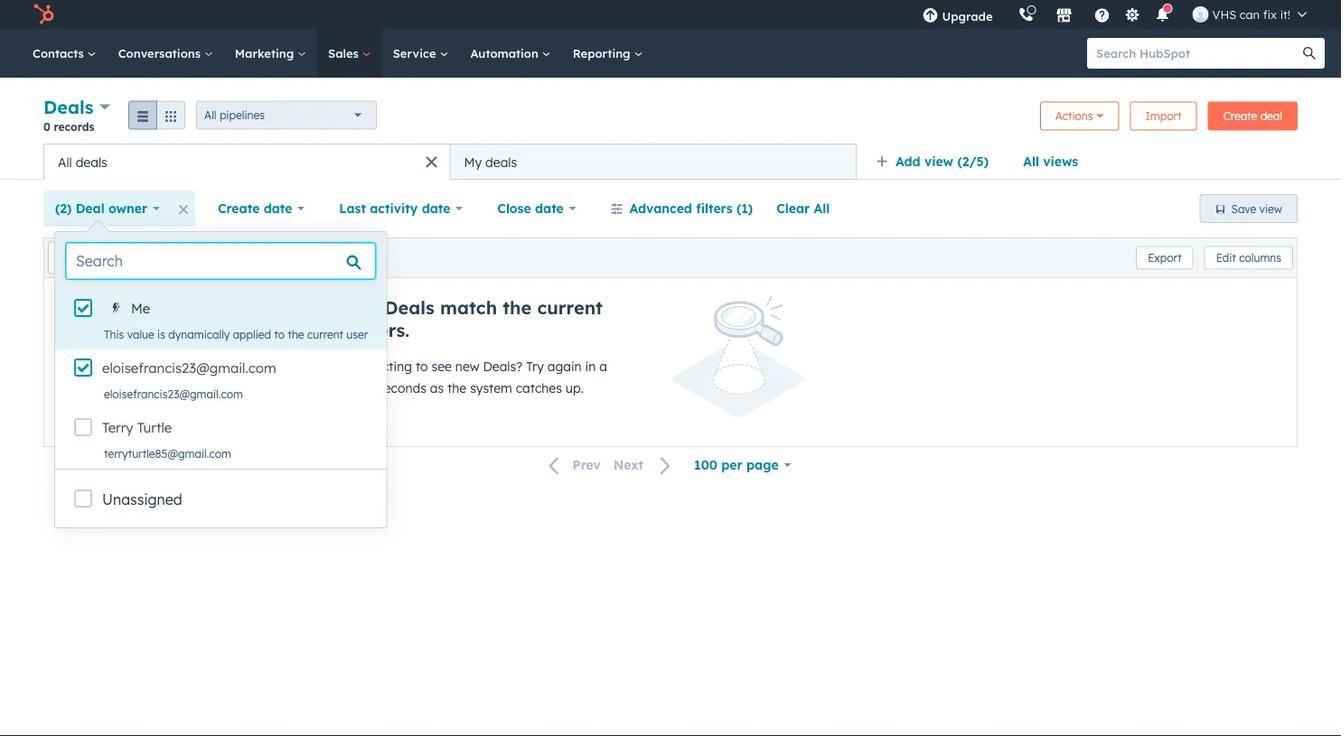 Task type: vqa. For each thing, say whether or not it's contained in the screenshot.
the top time
no



Task type: describe. For each thing, give the bounding box(es) containing it.
clear
[[777, 201, 810, 217]]

notifications image
[[1155, 8, 1172, 24]]

catches
[[516, 381, 562, 397]]

prev
[[573, 458, 601, 474]]

views
[[1044, 154, 1079, 170]]

create deal button
[[1209, 102, 1299, 131]]

up.
[[566, 381, 584, 397]]

applied
[[233, 328, 271, 341]]

pagination navigation
[[539, 454, 683, 478]]

calling icon image
[[1019, 7, 1035, 23]]

upgrade
[[943, 9, 993, 24]]

page
[[747, 458, 779, 473]]

marketing
[[235, 46, 298, 61]]

no
[[353, 297, 379, 319]]

marketplaces button
[[1046, 0, 1084, 29]]

advanced
[[630, 201, 693, 217]]

calling icon button
[[1012, 2, 1042, 26]]

a
[[600, 359, 608, 375]]

100 per page button
[[683, 448, 803, 484]]

all pipelines button
[[196, 101, 377, 130]]

user
[[347, 328, 368, 341]]

last
[[339, 201, 366, 217]]

(2) deal owner button
[[43, 191, 172, 227]]

terryturtle85@gmail.com
[[104, 447, 232, 461]]

menu containing vhs can fix it!
[[910, 0, 1320, 29]]

is
[[157, 328, 165, 341]]

next
[[614, 458, 644, 474]]

close
[[498, 201, 531, 217]]

few
[[353, 381, 374, 397]]

view for save
[[1260, 202, 1283, 216]]

2 date from the left
[[422, 201, 451, 217]]

all pipelines
[[204, 109, 265, 122]]

terry
[[102, 420, 133, 437]]

conversations
[[118, 46, 204, 61]]

all views link
[[1012, 144, 1091, 180]]

my deals button
[[450, 144, 857, 180]]

try
[[526, 359, 544, 375]]

create for create date
[[218, 201, 260, 217]]

settings image
[[1125, 8, 1141, 24]]

Search HubSpot search field
[[1088, 38, 1309, 69]]

100
[[695, 458, 718, 473]]

export
[[1149, 251, 1183, 265]]

next button
[[608, 454, 683, 478]]

see
[[432, 359, 452, 375]]

deal
[[1261, 109, 1283, 123]]

per
[[722, 458, 743, 473]]

as
[[430, 381, 444, 397]]

edit columns
[[1217, 251, 1282, 265]]

deals banner
[[43, 94, 1299, 144]]

deals inside deals popup button
[[43, 96, 94, 118]]

all for all views
[[1024, 154, 1040, 170]]

pipelines
[[220, 109, 265, 122]]

system
[[470, 381, 513, 397]]

to inside list box
[[274, 328, 285, 341]]

sales link
[[317, 29, 382, 78]]

(2) deal owner
[[55, 201, 148, 217]]

dynamically
[[168, 328, 230, 341]]

service
[[393, 46, 440, 61]]

search image
[[1304, 47, 1317, 60]]

vhs can fix it! button
[[1182, 0, 1318, 29]]

me
[[131, 300, 150, 317]]

edit
[[1217, 251, 1237, 265]]

hubspot link
[[22, 4, 68, 25]]

create deal
[[1224, 109, 1283, 123]]

conversations link
[[107, 29, 224, 78]]

import
[[1146, 109, 1183, 123]]

last activity date button
[[328, 191, 475, 227]]

actions
[[1056, 109, 1094, 123]]

(1)
[[737, 201, 753, 217]]

the inside list box
[[288, 328, 304, 341]]

the inside expecting to see new deals? try again in a few seconds as the system catches up.
[[448, 381, 467, 397]]

it!
[[1281, 7, 1291, 22]]

this
[[104, 328, 124, 341]]

expecting to see new deals? try again in a few seconds as the system catches up.
[[353, 359, 608, 397]]

100 per page
[[695, 458, 779, 473]]

settings link
[[1122, 5, 1144, 24]]

marketing link
[[224, 29, 317, 78]]

all deals button
[[43, 144, 450, 180]]

notifications button
[[1148, 0, 1179, 29]]

advanced filters (1)
[[630, 201, 753, 217]]

terry turtle
[[102, 420, 172, 437]]



Task type: locate. For each thing, give the bounding box(es) containing it.
advanced filters (1) button
[[599, 191, 765, 227]]

0 vertical spatial eloisefrancis23@gmail.com
[[102, 360, 276, 377]]

last activity date
[[339, 201, 451, 217]]

export button
[[1137, 246, 1194, 270]]

fix
[[1264, 7, 1278, 22]]

save view button
[[1201, 194, 1299, 223]]

view
[[925, 154, 954, 170], [1260, 202, 1283, 216]]

1 horizontal spatial to
[[416, 359, 428, 375]]

(2)
[[55, 201, 72, 217]]

0 horizontal spatial create
[[218, 201, 260, 217]]

hubspot image
[[33, 4, 54, 25]]

1 horizontal spatial current
[[538, 297, 603, 319]]

1 date from the left
[[264, 201, 293, 217]]

1 horizontal spatial the
[[448, 381, 467, 397]]

1 vertical spatial view
[[1260, 202, 1283, 216]]

view right save
[[1260, 202, 1283, 216]]

date for create date
[[264, 201, 293, 217]]

0 vertical spatial create
[[1224, 109, 1258, 123]]

1 horizontal spatial view
[[1260, 202, 1283, 216]]

search button
[[1295, 38, 1326, 69]]

deals?
[[483, 359, 523, 375]]

again
[[548, 359, 582, 375]]

create date
[[218, 201, 293, 217]]

to
[[274, 328, 285, 341], [416, 359, 428, 375]]

this value is dynamically applied to the current user
[[104, 328, 368, 341]]

prev button
[[539, 454, 608, 478]]

menu
[[910, 0, 1320, 29]]

list box containing me
[[55, 290, 386, 469]]

1 vertical spatial create
[[218, 201, 260, 217]]

to inside expecting to see new deals? try again in a few seconds as the system catches up.
[[416, 359, 428, 375]]

all right clear
[[814, 201, 830, 217]]

edit columns button
[[1205, 246, 1294, 270]]

the right applied
[[288, 328, 304, 341]]

all deals
[[58, 154, 107, 170]]

records
[[54, 120, 94, 133]]

list box
[[55, 290, 386, 469]]

1 deals from the left
[[76, 154, 107, 170]]

add
[[896, 154, 921, 170]]

0 horizontal spatial view
[[925, 154, 954, 170]]

0 vertical spatial the
[[503, 297, 532, 319]]

0
[[43, 120, 50, 133]]

view right add
[[925, 154, 954, 170]]

eloisefrancis23@gmail.com
[[102, 360, 276, 377], [104, 387, 243, 401]]

create inside button
[[1224, 109, 1258, 123]]

1 horizontal spatial date
[[422, 201, 451, 217]]

0 horizontal spatial current
[[307, 328, 344, 341]]

0 vertical spatial view
[[925, 154, 954, 170]]

deals for all deals
[[76, 154, 107, 170]]

the right match
[[503, 297, 532, 319]]

to left see
[[416, 359, 428, 375]]

clear all
[[777, 201, 830, 217]]

all down 0 records
[[58, 154, 72, 170]]

0 vertical spatial deals
[[43, 96, 94, 118]]

expecting
[[353, 359, 412, 375]]

automation
[[471, 46, 542, 61]]

1 horizontal spatial deals
[[486, 154, 517, 170]]

new
[[456, 359, 480, 375]]

0 horizontal spatial deals
[[43, 96, 94, 118]]

current inside no deals match the current filters.
[[538, 297, 603, 319]]

Search name or description search field
[[48, 242, 261, 274]]

2 deals from the left
[[486, 154, 517, 170]]

reporting link
[[562, 29, 654, 78]]

create date button
[[206, 191, 317, 227]]

date right close
[[535, 201, 564, 217]]

0 horizontal spatial the
[[288, 328, 304, 341]]

deals up 0 records
[[43, 96, 94, 118]]

1 vertical spatial the
[[288, 328, 304, 341]]

date for close date
[[535, 201, 564, 217]]

0 vertical spatial to
[[274, 328, 285, 341]]

date down all deals button
[[264, 201, 293, 217]]

columns
[[1240, 251, 1282, 265]]

deals down the records
[[76, 154, 107, 170]]

deals right no
[[385, 297, 435, 319]]

deals inside no deals match the current filters.
[[385, 297, 435, 319]]

eloisefrancis23@gmail.com up turtle
[[104, 387, 243, 401]]

deals for my deals
[[486, 154, 517, 170]]

contacts
[[33, 46, 87, 61]]

eloisefrancis23@gmail.com down dynamically
[[102, 360, 276, 377]]

0 records
[[43, 120, 94, 133]]

all inside popup button
[[204, 109, 217, 122]]

help image
[[1095, 8, 1111, 24]]

filters
[[696, 201, 733, 217]]

current left user
[[307, 328, 344, 341]]

date right activity
[[422, 201, 451, 217]]

service link
[[382, 29, 460, 78]]

my
[[464, 154, 482, 170]]

view for add
[[925, 154, 954, 170]]

0 horizontal spatial date
[[264, 201, 293, 217]]

view inside 'button'
[[1260, 202, 1283, 216]]

clear all button
[[765, 191, 842, 227]]

activity
[[370, 201, 418, 217]]

match
[[440, 297, 497, 319]]

current
[[538, 297, 603, 319], [307, 328, 344, 341]]

create down all deals button
[[218, 201, 260, 217]]

all for all pipelines
[[204, 109, 217, 122]]

in
[[586, 359, 596, 375]]

help button
[[1087, 0, 1118, 29]]

create inside popup button
[[218, 201, 260, 217]]

menu item
[[1006, 0, 1010, 29]]

1 vertical spatial deals
[[385, 297, 435, 319]]

import button
[[1131, 102, 1198, 131]]

(2/5)
[[958, 154, 989, 170]]

2 vertical spatial the
[[448, 381, 467, 397]]

deals
[[43, 96, 94, 118], [385, 297, 435, 319]]

the inside no deals match the current filters.
[[503, 297, 532, 319]]

vhs can fix it!
[[1213, 7, 1291, 22]]

2 horizontal spatial date
[[535, 201, 564, 217]]

owner
[[109, 201, 148, 217]]

1 vertical spatial to
[[416, 359, 428, 375]]

add view (2/5) button
[[865, 144, 1012, 180]]

value
[[127, 328, 154, 341]]

0 horizontal spatial deals
[[76, 154, 107, 170]]

Search search field
[[66, 243, 376, 279]]

current up again
[[538, 297, 603, 319]]

turtle
[[137, 420, 172, 437]]

create
[[1224, 109, 1258, 123], [218, 201, 260, 217]]

all left 'views'
[[1024, 154, 1040, 170]]

1 vertical spatial current
[[307, 328, 344, 341]]

3 date from the left
[[535, 201, 564, 217]]

deal
[[76, 201, 105, 217]]

upgrade image
[[923, 8, 939, 24]]

save view
[[1232, 202, 1283, 216]]

all views
[[1024, 154, 1079, 170]]

0 horizontal spatial to
[[274, 328, 285, 341]]

close date button
[[486, 191, 588, 227]]

to right applied
[[274, 328, 285, 341]]

contacts link
[[22, 29, 107, 78]]

deals right my
[[486, 154, 517, 170]]

date
[[264, 201, 293, 217], [422, 201, 451, 217], [535, 201, 564, 217]]

group inside deals "banner"
[[128, 101, 185, 130]]

group
[[128, 101, 185, 130]]

all left the pipelines
[[204, 109, 217, 122]]

create left 'deal'
[[1224, 109, 1258, 123]]

automation link
[[460, 29, 562, 78]]

0 vertical spatial current
[[538, 297, 603, 319]]

view inside popup button
[[925, 154, 954, 170]]

1 horizontal spatial deals
[[385, 297, 435, 319]]

unassigned
[[102, 491, 182, 509]]

2 horizontal spatial the
[[503, 297, 532, 319]]

reporting
[[573, 46, 634, 61]]

sales
[[328, 46, 362, 61]]

all for all deals
[[58, 154, 72, 170]]

1 vertical spatial eloisefrancis23@gmail.com
[[104, 387, 243, 401]]

my deals
[[464, 154, 517, 170]]

1 horizontal spatial create
[[1224, 109, 1258, 123]]

vhs
[[1213, 7, 1237, 22]]

create for create deal
[[1224, 109, 1258, 123]]

close date
[[498, 201, 564, 217]]

marketplaces image
[[1057, 8, 1073, 24]]

can
[[1240, 7, 1261, 22]]

actions button
[[1041, 102, 1120, 131]]

save
[[1232, 202, 1257, 216]]

the
[[503, 297, 532, 319], [288, 328, 304, 341], [448, 381, 467, 397]]

terry turtle image
[[1193, 6, 1210, 23]]

the right "as"
[[448, 381, 467, 397]]



